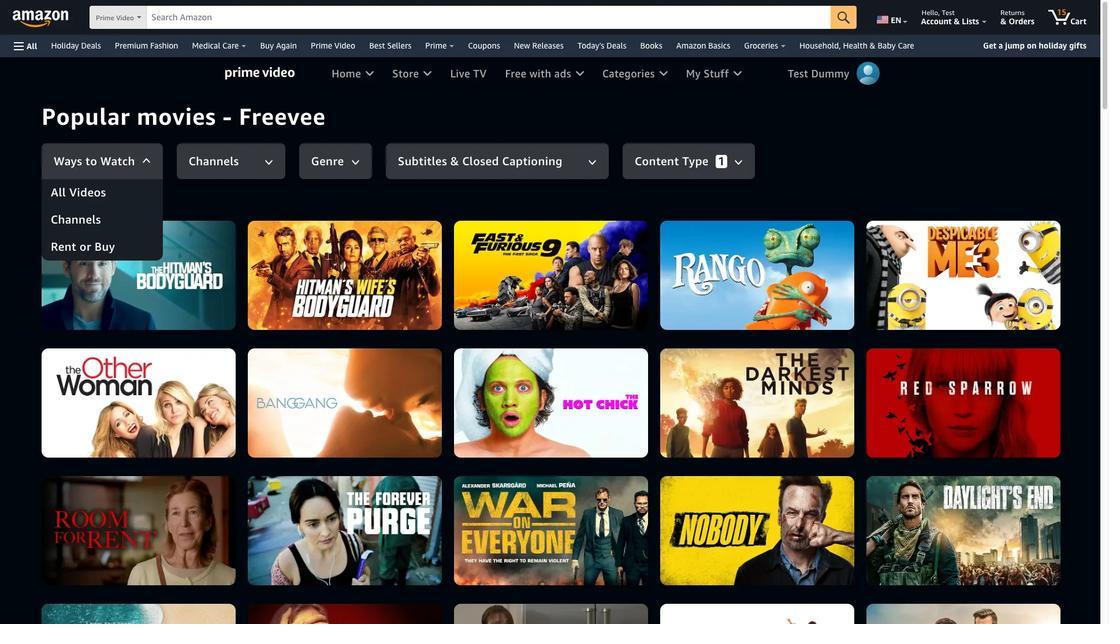 Task type: vqa. For each thing, say whether or not it's contained in the screenshot.
Get A Jump On Holiday Gifts link
yes



Task type: locate. For each thing, give the bounding box(es) containing it.
en link
[[870, 3, 913, 32]]

home link
[[323, 57, 383, 90]]

rent
[[51, 239, 76, 254]]

0 horizontal spatial all
[[27, 41, 37, 51]]

care
[[223, 40, 239, 50], [898, 40, 915, 50]]

none submit inside prime video "search field"
[[831, 6, 857, 29]]

15
[[1058, 7, 1067, 17]]

0 horizontal spatial prime video
[[96, 13, 134, 22]]

medical care link
[[185, 38, 253, 54]]

care right medical
[[223, 40, 239, 50]]

0 vertical spatial prime video
[[96, 13, 134, 22]]

channels inside channels button
[[51, 212, 101, 227]]

coupons link
[[461, 38, 507, 54]]

buy left again
[[260, 40, 274, 50]]

0 horizontal spatial channels
[[51, 212, 101, 227]]

0 vertical spatial video
[[116, 13, 134, 22]]

type
[[683, 153, 709, 168]]

live
[[450, 67, 470, 80]]

rent or buy button
[[42, 233, 163, 261]]

Search Amazon text field
[[147, 6, 831, 28]]

1 horizontal spatial channels
[[189, 153, 239, 168]]

1 vertical spatial buy
[[95, 239, 115, 254]]

1 vertical spatial channels
[[51, 212, 101, 227]]

store
[[393, 67, 419, 80]]

amazon basics link
[[670, 38, 738, 54]]

deals right today's
[[607, 40, 627, 50]]

None submit
[[831, 6, 857, 29]]

to
[[86, 153, 97, 168]]

prime
[[96, 13, 114, 22], [311, 40, 332, 50], [426, 40, 447, 50]]

1 deals from the left
[[81, 40, 101, 50]]

all videos
[[51, 185, 106, 200]]

& left lists
[[954, 16, 960, 26]]

& left closed
[[451, 153, 459, 168]]

0 horizontal spatial video
[[116, 13, 134, 22]]

0 horizontal spatial buy
[[95, 239, 115, 254]]

video up home
[[335, 40, 356, 50]]

hello,
[[922, 8, 940, 17]]

deals right holiday
[[81, 40, 101, 50]]

premium fashion link
[[108, 38, 185, 54]]

live tv link
[[441, 57, 496, 90]]

basics
[[709, 40, 731, 50]]

1 horizontal spatial prime video
[[311, 40, 356, 50]]

ads
[[555, 67, 572, 80]]

0 vertical spatial channels
[[189, 153, 239, 168]]

all for all
[[27, 41, 37, 51]]

checkbox unselected image
[[186, 219, 205, 238], [186, 252, 205, 271], [395, 252, 414, 271], [632, 252, 651, 271], [395, 285, 414, 304], [186, 318, 205, 337], [395, 318, 414, 337], [395, 351, 414, 370], [632, 417, 651, 436], [186, 450, 205, 469], [395, 450, 414, 469], [632, 450, 651, 469], [186, 516, 205, 535], [395, 516, 414, 535], [186, 548, 205, 568], [395, 548, 414, 568], [395, 581, 414, 600]]

1 vertical spatial video
[[335, 40, 356, 50]]

prime video
[[96, 13, 134, 22], [311, 40, 356, 50]]

0 horizontal spatial deals
[[81, 40, 101, 50]]

& inside returns & orders
[[1001, 16, 1007, 26]]

expander down image for genre
[[352, 160, 359, 164]]

videos
[[69, 185, 106, 200]]

buy inside navigation navigation
[[260, 40, 274, 50]]

expander down image
[[142, 157, 151, 163], [143, 159, 150, 162], [265, 159, 273, 165], [588, 159, 597, 165], [735, 159, 743, 165], [266, 160, 272, 164], [736, 160, 742, 164]]

prime right sellers
[[426, 40, 447, 50]]

get a jump on holiday gifts link
[[979, 38, 1092, 53]]

all left videos
[[51, 185, 66, 200]]

buy right or
[[95, 239, 115, 254]]

prime video up home
[[311, 40, 356, 50]]

new
[[514, 40, 530, 50]]

test
[[942, 8, 955, 17]]

care right baby
[[898, 40, 915, 50]]

1 horizontal spatial video
[[335, 40, 356, 50]]

& left orders
[[1001, 16, 1007, 26]]

all
[[27, 41, 37, 51], [51, 185, 66, 200]]

hello, test
[[922, 8, 955, 17]]

prime inside "search field"
[[96, 13, 114, 22]]

live tv
[[450, 67, 487, 80]]

prime up holiday deals
[[96, 13, 114, 22]]

video inside "search field"
[[116, 13, 134, 22]]

all inside navigation navigation
[[27, 41, 37, 51]]

1 horizontal spatial all
[[51, 185, 66, 200]]

amazon basics
[[677, 40, 731, 50]]

prime video up "premium"
[[96, 13, 134, 22]]

0 vertical spatial all
[[27, 41, 37, 51]]

sellers
[[387, 40, 412, 50]]

& for account & lists
[[954, 16, 960, 26]]

prime right again
[[311, 40, 332, 50]]

get a jump on holiday gifts
[[984, 40, 1087, 50]]

1 horizontal spatial buy
[[260, 40, 274, 50]]

channels down -
[[189, 153, 239, 168]]

video
[[116, 13, 134, 22], [335, 40, 356, 50]]

holiday
[[1039, 40, 1068, 50]]

best sellers
[[369, 40, 412, 50]]

lists
[[962, 16, 980, 26]]

channels down the all videos
[[51, 212, 101, 227]]

amazon
[[677, 40, 707, 50]]

rent or buy
[[51, 239, 115, 254]]

genre
[[311, 153, 344, 168]]

again
[[276, 40, 297, 50]]

checkbox unselected image
[[395, 219, 414, 238], [632, 219, 651, 238], [186, 285, 205, 304], [632, 285, 651, 304], [632, 318, 651, 337], [186, 351, 205, 370], [632, 351, 651, 370], [186, 384, 205, 403], [395, 384, 414, 403], [632, 384, 651, 403], [186, 417, 205, 436], [395, 417, 414, 436], [186, 483, 205, 502], [395, 483, 414, 502], [395, 614, 414, 624]]

1 horizontal spatial deals
[[607, 40, 627, 50]]

tv
[[473, 67, 487, 80]]

closed
[[463, 153, 499, 168]]

home
[[332, 67, 361, 80]]

video up "premium"
[[116, 13, 134, 22]]

prime video image
[[226, 67, 295, 80]]

household, health & baby care
[[800, 40, 915, 50]]

2 deals from the left
[[607, 40, 627, 50]]

1 horizontal spatial care
[[898, 40, 915, 50]]

groceries link
[[738, 38, 793, 54]]

0 horizontal spatial prime
[[96, 13, 114, 22]]

freevee
[[239, 102, 326, 130]]

all videos button
[[42, 179, 163, 206]]

&
[[954, 16, 960, 26], [1001, 16, 1007, 26], [870, 40, 876, 50], [451, 153, 459, 168]]

0 vertical spatial buy
[[260, 40, 274, 50]]

today's deals link
[[571, 38, 634, 54]]

best
[[369, 40, 385, 50]]

household,
[[800, 40, 841, 50]]

deals
[[81, 40, 101, 50], [607, 40, 627, 50]]

free with ads
[[505, 67, 572, 80]]

buy
[[260, 40, 274, 50], [95, 239, 115, 254]]

1 vertical spatial all
[[51, 185, 66, 200]]

groceries
[[745, 40, 779, 50]]

expander down image
[[351, 159, 360, 165], [352, 160, 359, 164], [590, 160, 596, 164]]

& for subtitles & closed captioning
[[451, 153, 459, 168]]

all down amazon image
[[27, 41, 37, 51]]

0 horizontal spatial care
[[223, 40, 239, 50]]



Task type: describe. For each thing, give the bounding box(es) containing it.
deals for today's deals
[[607, 40, 627, 50]]

baby
[[878, 40, 896, 50]]

-
[[223, 102, 232, 130]]

watch
[[100, 153, 135, 168]]

channels button
[[42, 206, 163, 233]]

buy inside button
[[95, 239, 115, 254]]

buy again link
[[253, 38, 304, 54]]

books
[[641, 40, 663, 50]]

medical care
[[192, 40, 239, 50]]

coupons
[[468, 40, 500, 50]]

best sellers link
[[362, 38, 419, 54]]

captioning
[[503, 153, 563, 168]]

ways to watch
[[54, 153, 135, 168]]

subtitles
[[398, 153, 447, 168]]

premium
[[115, 40, 148, 50]]

jump
[[1006, 40, 1025, 50]]

prime video inside "search field"
[[96, 13, 134, 22]]

categories link
[[593, 57, 677, 90]]

my stuff
[[686, 67, 729, 80]]

get
[[984, 40, 997, 50]]

all button
[[9, 35, 42, 57]]

fashion
[[150, 40, 178, 50]]

with
[[530, 67, 552, 80]]

channels for all videos
[[51, 212, 101, 227]]

or
[[80, 239, 91, 254]]

holiday deals
[[51, 40, 101, 50]]

health
[[843, 40, 868, 50]]

expander down image for subtitles & closed captioning
[[590, 160, 596, 164]]

new releases link
[[507, 38, 571, 54]]

2 care from the left
[[898, 40, 915, 50]]

gifts
[[1070, 40, 1087, 50]]

Prime Video search field
[[90, 6, 857, 30]]

movies
[[137, 102, 216, 130]]

popular movies - freevee
[[42, 102, 326, 130]]

stuff
[[704, 67, 729, 80]]

books link
[[634, 38, 670, 54]]

on
[[1027, 40, 1037, 50]]

1 horizontal spatial prime
[[311, 40, 332, 50]]

categories
[[603, 67, 655, 80]]

household, health & baby care link
[[793, 38, 922, 54]]

holiday deals link
[[44, 38, 108, 54]]

holiday
[[51, 40, 79, 50]]

returns
[[1001, 8, 1025, 17]]

returns & orders
[[1001, 8, 1035, 26]]

1
[[718, 153, 725, 168]]

my stuff link
[[677, 57, 751, 90]]

today's deals
[[578, 40, 627, 50]]

& left baby
[[870, 40, 876, 50]]

my
[[686, 67, 701, 80]]

new releases
[[514, 40, 564, 50]]

premium fashion
[[115, 40, 178, 50]]

amazon image
[[13, 10, 69, 28]]

subtitles & closed captioning
[[398, 153, 563, 168]]

buy again
[[260, 40, 297, 50]]

2 horizontal spatial prime
[[426, 40, 447, 50]]

deals for holiday deals
[[81, 40, 101, 50]]

all for all videos
[[51, 185, 66, 200]]

free with ads link
[[496, 57, 593, 90]]

prime link
[[419, 38, 461, 54]]

channels for ways to watch
[[189, 153, 239, 168]]

free
[[505, 67, 527, 80]]

popular
[[42, 102, 130, 130]]

store link
[[383, 57, 441, 90]]

orders
[[1009, 16, 1035, 26]]

content
[[635, 153, 679, 168]]

today's
[[578, 40, 605, 50]]

1 care from the left
[[223, 40, 239, 50]]

releases
[[533, 40, 564, 50]]

& for returns & orders
[[1001, 16, 1007, 26]]

cart
[[1071, 16, 1087, 26]]

account
[[922, 16, 952, 26]]

en
[[891, 15, 902, 25]]

navigation navigation
[[0, 0, 1101, 57]]

1 vertical spatial prime video
[[311, 40, 356, 50]]

medical
[[192, 40, 220, 50]]

prime video link
[[304, 38, 362, 54]]

a
[[999, 40, 1004, 50]]

account & lists
[[922, 16, 980, 26]]



